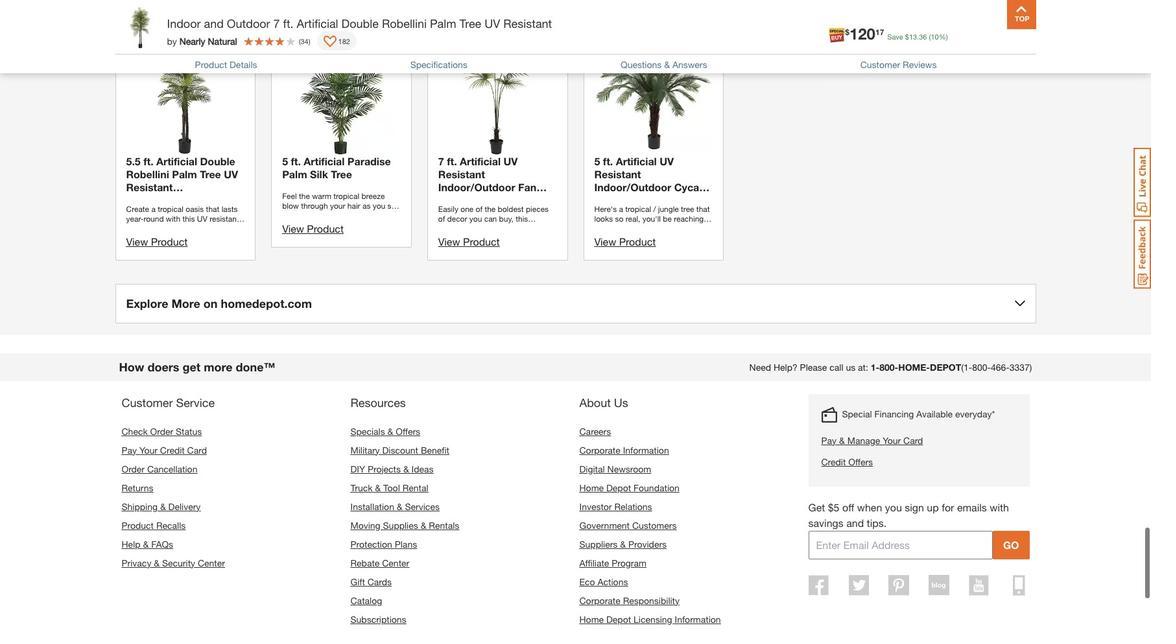 Task type: vqa. For each thing, say whether or not it's contained in the screenshot.
the top Double
yes



Task type: describe. For each thing, give the bounding box(es) containing it.
& left 'rentals'
[[421, 520, 427, 531]]

us
[[615, 396, 629, 410]]

gift cards link
[[351, 577, 392, 588]]

depot for foundation
[[607, 483, 632, 494]]

182
[[339, 37, 350, 45]]

nearly
[[180, 35, 205, 46]]

& for installation & services
[[397, 501, 403, 512]]

ft. for palm
[[447, 155, 457, 167]]

& for specials & offers
[[388, 426, 394, 437]]

home depot on twitter image
[[849, 575, 870, 596]]

shipping & delivery link
[[122, 501, 201, 512]]

view product link for 5.5 ft. artificial double robellini palm tree uv resistant (indoor/outdoor)
[[126, 235, 188, 248]]

uv inside 5.5 ft. artificial double robellini palm tree uv resistant (indoor/outdoor)
[[224, 168, 238, 180]]

13
[[910, 32, 918, 41]]

truck & tool rental
[[351, 483, 429, 494]]

double inside 5.5 ft. artificial double robellini palm tree uv resistant (indoor/outdoor)
[[200, 155, 235, 167]]

palm inside 7 ft. artificial uv resistant indoor/outdoor fan palm tree
[[439, 194, 464, 206]]

truck
[[351, 483, 373, 494]]

product recalls link
[[122, 520, 186, 531]]

privacy
[[122, 558, 151, 569]]

go button
[[994, 531, 1030, 560]]

17
[[876, 27, 885, 37]]

benefit
[[421, 445, 450, 456]]

& for privacy & security center
[[154, 558, 160, 569]]

home depot mobile apps image
[[1014, 575, 1026, 596]]

resistant inside 7 ft. artificial uv resistant indoor/outdoor fan palm tree
[[439, 168, 485, 180]]

5 ft. artificial paradise palm silk tree
[[282, 155, 391, 180]]

check order status link
[[122, 426, 202, 437]]

What can we help you find today? search field
[[366, 18, 723, 45]]

7 inside 7 ft. artificial uv resistant indoor/outdoor fan palm tree
[[439, 155, 444, 167]]

service
[[176, 396, 215, 410]]

and inside get $5 off when you sign up for emails with savings and tips.
[[847, 517, 865, 529]]

available
[[917, 409, 953, 420]]

home depot on facebook image
[[809, 575, 829, 596]]

by
[[167, 35, 177, 46]]

$ inside '$ 120 17'
[[846, 27, 850, 37]]

artificial for palm
[[460, 155, 501, 167]]

recalls
[[156, 520, 186, 531]]

product for 5.5 ft. artificial double robellini palm tree uv resistant (indoor/outdoor)
[[151, 235, 188, 248]]

7 ft. artificial uv resistant indoor/outdoor fan palm tree image
[[439, 36, 557, 155]]

supplies
[[383, 520, 418, 531]]

gift
[[351, 577, 365, 588]]

palm inside 5.5 ft. artificial double robellini palm tree uv resistant (indoor/outdoor)
[[172, 168, 197, 180]]

0 horizontal spatial offers
[[396, 426, 421, 437]]

view product for 5 ft. artificial paradise palm silk tree
[[282, 222, 344, 235]]

0 vertical spatial credit
[[160, 445, 185, 456]]

1 horizontal spatial $
[[906, 32, 910, 41]]

34
[[301, 37, 309, 45]]

moving supplies & rentals link
[[351, 520, 460, 531]]

eco
[[580, 577, 596, 588]]

foundation
[[634, 483, 680, 494]]

program
[[612, 558, 647, 569]]

artificial for tree
[[616, 155, 657, 167]]

installation & services link
[[351, 501, 440, 512]]

ft. for uv
[[144, 155, 154, 167]]

me button
[[939, 16, 980, 47]]

installation & services
[[351, 501, 440, 512]]

0 horizontal spatial card
[[187, 445, 207, 456]]

10pm
[[246, 25, 274, 37]]

diy projects & ideas
[[351, 464, 434, 475]]

5.5 ft. artificial double robellini palm tree uv resistant (indoor/outdoor)
[[126, 155, 238, 206]]

plans
[[395, 539, 417, 550]]

rebate
[[351, 558, 380, 569]]

save $ 13 . 36 ( 10 %)
[[888, 32, 949, 41]]

rentals
[[429, 520, 460, 531]]

view product for 5.5 ft. artificial double robellini palm tree uv resistant (indoor/outdoor)
[[126, 235, 188, 248]]

outdoor
[[227, 16, 270, 31]]

about
[[580, 396, 611, 410]]

tree inside the 5 ft. artificial uv resistant indoor/outdoor cycas tree
[[595, 194, 616, 206]]

.
[[918, 32, 920, 41]]

corporate responsibility
[[580, 596, 680, 607]]

order cancellation link
[[122, 464, 198, 475]]

manage
[[848, 435, 881, 446]]

product for 7 ft. artificial uv resistant indoor/outdoor fan palm tree
[[463, 235, 500, 248]]

investor
[[580, 501, 612, 512]]

182 button
[[317, 31, 357, 51]]

depot for licensing
[[607, 614, 632, 625]]

5 ft. artificial uv resistant indoor/outdoor cycas tree image
[[595, 36, 713, 155]]

done™
[[236, 360, 275, 374]]

returns
[[122, 483, 153, 494]]

& for questions & answers
[[665, 59, 670, 70]]

%)
[[940, 32, 949, 41]]

1 vertical spatial information
[[675, 614, 721, 625]]

5 ft. artificial paradise palm silk tree link
[[282, 36, 401, 181]]

diy for diy projects & ideas
[[351, 464, 365, 475]]

for
[[942, 501, 955, 514]]

at:
[[859, 362, 869, 373]]

catalog
[[351, 596, 382, 607]]

government customers link
[[580, 520, 677, 531]]

resistant inside the 5 ft. artificial uv resistant indoor/outdoor cycas tree
[[595, 168, 642, 180]]

answers
[[673, 59, 708, 70]]

specials
[[351, 426, 385, 437]]

view product for 5 ft. artificial uv resistant indoor/outdoor cycas tree
[[595, 235, 656, 248]]

military discount benefit link
[[351, 445, 450, 456]]

suppliers
[[580, 539, 618, 550]]

silk
[[310, 168, 328, 180]]

view product for 7 ft. artificial uv resistant indoor/outdoor fan palm tree
[[439, 235, 500, 248]]

protection
[[351, 539, 393, 550]]

special
[[843, 409, 873, 420]]

protection plans link
[[351, 539, 417, 550]]

diy button
[[882, 16, 923, 47]]

ft. inside 5 ft. artificial paradise palm silk tree
[[291, 155, 301, 167]]

2 800- from the left
[[973, 362, 992, 373]]

7 ft. artificial uv resistant indoor/outdoor fan palm tree
[[439, 155, 537, 206]]

help?
[[774, 362, 798, 373]]

120
[[850, 25, 876, 43]]

credit offers link
[[822, 455, 996, 469]]

5 for 5 ft. artificial paradise palm silk tree
[[282, 155, 288, 167]]

view for 7 ft. artificial uv resistant indoor/outdoor fan palm tree
[[439, 235, 461, 248]]

delivery
[[168, 501, 201, 512]]

view product link for 7 ft. artificial uv resistant indoor/outdoor fan palm tree
[[439, 235, 500, 248]]

uv inside 7 ft. artificial uv resistant indoor/outdoor fan palm tree
[[504, 155, 518, 167]]

resources
[[351, 396, 406, 410]]

security
[[162, 558, 195, 569]]

doers
[[148, 360, 179, 374]]

palm inside 5 ft. artificial paradise palm silk tree
[[282, 168, 307, 180]]

ideas
[[412, 464, 434, 475]]

explore more on homedepot.com button
[[115, 284, 1037, 324]]

0 horizontal spatial (
[[299, 37, 301, 45]]

sign
[[906, 501, 925, 514]]

home depot licensing information
[[580, 614, 721, 625]]

& for pay & manage your card
[[840, 435, 846, 446]]

$5
[[829, 501, 840, 514]]

cycas
[[675, 181, 705, 193]]

1 horizontal spatial (
[[930, 32, 932, 41]]

careers
[[580, 426, 612, 437]]

installation
[[351, 501, 395, 512]]

pay your credit card
[[122, 445, 207, 456]]

product for 5 ft. artificial paradise palm silk tree
[[307, 222, 344, 235]]

click to redirect to view my cart page image
[[1003, 16, 1019, 31]]

suppliers & providers
[[580, 539, 667, 550]]

careers link
[[580, 426, 612, 437]]

get $5 off when you sign up for emails with savings and tips.
[[809, 501, 1010, 529]]



Task type: locate. For each thing, give the bounding box(es) containing it.
need help? please call us at: 1-800-home-depot (1-800-466-3337)
[[750, 362, 1033, 373]]

& down the government customers
[[621, 539, 626, 550]]

1 indoor/outdoor from the left
[[595, 181, 672, 193]]

1 horizontal spatial 800-
[[973, 362, 992, 373]]

& left 'ideas'
[[404, 464, 409, 475]]

corporate down eco actions
[[580, 596, 621, 607]]

card up credit offers link at the right
[[904, 435, 924, 446]]

product image image
[[118, 6, 161, 49]]

& for truck & tool rental
[[375, 483, 381, 494]]

0 vertical spatial double
[[342, 16, 379, 31]]

product down "shipping"
[[122, 520, 154, 531]]

1 horizontal spatial customer
[[861, 59, 901, 70]]

0 horizontal spatial 5
[[282, 155, 288, 167]]

1 horizontal spatial diy
[[894, 34, 911, 46]]

pay for pay & manage your card
[[822, 435, 837, 446]]

returns link
[[122, 483, 153, 494]]

0 horizontal spatial services
[[405, 501, 440, 512]]

pay for pay your credit card
[[122, 445, 137, 456]]

& left answers
[[665, 59, 670, 70]]

diy left "."
[[894, 34, 911, 46]]

1 vertical spatial robellini
[[126, 168, 169, 180]]

view for 5 ft. artificial paradise palm silk tree
[[282, 222, 304, 235]]

5.5 ft. artificial double robellini palm tree uv resistant (indoor/outdoor) image
[[126, 36, 245, 155]]

5 for 5 ft. artificial uv resistant indoor/outdoor cycas tree
[[595, 155, 601, 167]]

credit up "cancellation"
[[160, 445, 185, 456]]

1 horizontal spatial card
[[904, 435, 924, 446]]

1 vertical spatial home
[[580, 614, 604, 625]]

live chat image
[[1134, 148, 1152, 217]]

1 vertical spatial and
[[847, 517, 865, 529]]

on
[[204, 296, 218, 311]]

0 horizontal spatial order
[[122, 464, 145, 475]]

1 horizontal spatial robellini
[[382, 16, 427, 31]]

1 vertical spatial customer
[[122, 396, 173, 410]]

palm
[[430, 16, 457, 31], [172, 168, 197, 180], [282, 168, 307, 180], [439, 194, 464, 206]]

how doers get more done™
[[119, 360, 275, 374]]

5 ft. artificial paradise palm silk tree image
[[282, 36, 401, 155]]

shipping
[[122, 501, 158, 512]]

ft.
[[283, 16, 294, 31], [144, 155, 154, 167], [603, 155, 613, 167], [291, 155, 301, 167], [447, 155, 457, 167]]

1 horizontal spatial order
[[150, 426, 173, 437]]

licensing
[[634, 614, 673, 625]]

robellini up the specifications at the top of page
[[382, 16, 427, 31]]

resistant inside 5.5 ft. artificial double robellini palm tree uv resistant (indoor/outdoor)
[[126, 181, 173, 193]]

investor relations
[[580, 501, 653, 512]]

1 home from the top
[[580, 483, 604, 494]]

1 vertical spatial corporate
[[580, 596, 621, 607]]

1 horizontal spatial information
[[675, 614, 721, 625]]

credit offers
[[822, 457, 874, 468]]

pay & manage your card link
[[822, 434, 996, 448]]

subscriptions link
[[351, 614, 407, 625]]

artificial inside 5.5 ft. artificial double robellini palm tree uv resistant (indoor/outdoor)
[[156, 155, 197, 167]]

1 vertical spatial services
[[405, 501, 440, 512]]

double up (indoor/outdoor)
[[200, 155, 235, 167]]

services button
[[825, 16, 866, 47]]

1 horizontal spatial 7
[[439, 155, 444, 167]]

home down digital
[[580, 483, 604, 494]]

relations
[[615, 501, 653, 512]]

ft. for tree
[[603, 155, 613, 167]]

artificial for uv
[[156, 155, 197, 167]]

tree inside 5.5 ft. artificial double robellini palm tree uv resistant (indoor/outdoor)
[[200, 168, 221, 180]]

mira
[[192, 25, 212, 37]]

corporate for corporate responsibility
[[580, 596, 621, 607]]

indoor/outdoor inside the 5 ft. artificial uv resistant indoor/outdoor cycas tree
[[595, 181, 672, 193]]

& for suppliers & providers
[[621, 539, 626, 550]]

help
[[122, 539, 141, 550]]

0 vertical spatial depot
[[607, 483, 632, 494]]

0 vertical spatial services
[[826, 34, 865, 46]]

800- right depot
[[973, 362, 992, 373]]

credit down pay & manage your card
[[822, 457, 847, 468]]

reviews
[[903, 59, 937, 70]]

product down (indoor/outdoor)
[[151, 235, 188, 248]]

1 horizontal spatial credit
[[822, 457, 847, 468]]

investor relations link
[[580, 501, 653, 512]]

1 vertical spatial double
[[200, 155, 235, 167]]

ft. inside the 5 ft. artificial uv resistant indoor/outdoor cycas tree
[[603, 155, 613, 167]]

1 vertical spatial offers
[[849, 457, 874, 468]]

top button
[[1008, 0, 1037, 29]]

suppliers & providers link
[[580, 539, 667, 550]]

save
[[888, 32, 904, 41]]

indoor/outdoor left fan
[[439, 181, 516, 193]]

product down silk
[[307, 222, 344, 235]]

92121 button
[[298, 25, 342, 38]]

get
[[809, 501, 826, 514]]

home depot on youtube image
[[970, 575, 990, 596]]

customer for customer reviews
[[861, 59, 901, 70]]

center
[[198, 558, 225, 569], [382, 558, 410, 569]]

0 horizontal spatial 7
[[274, 16, 280, 31]]

0 horizontal spatial indoor/outdoor
[[439, 181, 516, 193]]

ft. inside 7 ft. artificial uv resistant indoor/outdoor fan palm tree
[[447, 155, 457, 167]]

artificial inside the 5 ft. artificial uv resistant indoor/outdoor cycas tree
[[616, 155, 657, 167]]

1 horizontal spatial your
[[883, 435, 902, 446]]

digital newsroom
[[580, 464, 652, 475]]

home depot on pinterest image
[[889, 575, 910, 596]]

& up supplies
[[397, 501, 403, 512]]

10
[[932, 32, 940, 41]]

0 vertical spatial offers
[[396, 426, 421, 437]]

& up military discount benefit
[[388, 426, 394, 437]]

2 depot from the top
[[607, 614, 632, 625]]

view product link for 5 ft. artificial uv resistant indoor/outdoor cycas tree
[[595, 235, 656, 248]]

robellini inside 5.5 ft. artificial double robellini palm tree uv resistant (indoor/outdoor)
[[126, 168, 169, 180]]

corporate for corporate information
[[580, 445, 621, 456]]

the home depot logo image
[[119, 10, 161, 52]]

0 horizontal spatial $
[[846, 27, 850, 37]]

( 34 )
[[299, 37, 311, 45]]

and down off
[[847, 517, 865, 529]]

robellini down '5.5'
[[126, 168, 169, 180]]

me
[[952, 34, 967, 46]]

tree inside 7 ft. artificial uv resistant indoor/outdoor fan palm tree
[[466, 194, 488, 206]]

2 corporate from the top
[[580, 596, 621, 607]]

( left )
[[299, 37, 301, 45]]

center right security
[[198, 558, 225, 569]]

tree
[[460, 16, 482, 31], [200, 168, 221, 180], [331, 168, 352, 180], [595, 194, 616, 206], [466, 194, 488, 206]]

Enter Email Address text field
[[809, 531, 994, 560]]

product down 7 ft. artificial uv resistant indoor/outdoor fan palm tree
[[463, 235, 500, 248]]

0 vertical spatial corporate
[[580, 445, 621, 456]]

corporate information link
[[580, 445, 670, 456]]

cards
[[368, 577, 392, 588]]

0 horizontal spatial credit
[[160, 445, 185, 456]]

1 horizontal spatial double
[[342, 16, 379, 31]]

& down faqs
[[154, 558, 160, 569]]

2 5 from the left
[[282, 155, 288, 167]]

$ left 17
[[846, 27, 850, 37]]

paradise
[[348, 155, 391, 167]]

your up order cancellation link
[[140, 445, 158, 456]]

double up 182
[[342, 16, 379, 31]]

by nearly natural
[[167, 35, 237, 46]]

$
[[846, 27, 850, 37], [906, 32, 910, 41]]

corporate down careers
[[580, 445, 621, 456]]

tree inside 5 ft. artificial paradise palm silk tree
[[331, 168, 352, 180]]

5.5 ft. artificial double robellini palm tree uv resistant (indoor/outdoor) link
[[126, 36, 245, 206]]

view product link for 5 ft. artificial paradise palm silk tree
[[282, 222, 344, 235]]

information
[[623, 445, 670, 456], [675, 614, 721, 625]]

0 vertical spatial diy
[[894, 34, 911, 46]]

corporate responsibility link
[[580, 596, 680, 607]]

artificial inside 7 ft. artificial uv resistant indoor/outdoor fan palm tree
[[460, 155, 501, 167]]

&
[[665, 59, 670, 70], [388, 426, 394, 437], [840, 435, 846, 446], [404, 464, 409, 475], [375, 483, 381, 494], [160, 501, 166, 512], [397, 501, 403, 512], [421, 520, 427, 531], [143, 539, 149, 550], [621, 539, 626, 550], [154, 558, 160, 569]]

services inside button
[[826, 34, 865, 46]]

1 horizontal spatial center
[[382, 558, 410, 569]]

corporate information
[[580, 445, 670, 456]]

& for shipping & delivery
[[160, 501, 166, 512]]

product for 5 ft. artificial uv resistant indoor/outdoor cycas tree
[[620, 235, 656, 248]]

card down status
[[187, 445, 207, 456]]

& for help & faqs
[[143, 539, 149, 550]]

0 vertical spatial information
[[623, 445, 670, 456]]

customer reviews
[[861, 59, 937, 70]]

diy
[[894, 34, 911, 46], [351, 464, 365, 475]]

800-
[[880, 362, 899, 373], [973, 362, 992, 373]]

please
[[801, 362, 828, 373]]

0 vertical spatial 7
[[274, 16, 280, 31]]

& left manage at right
[[840, 435, 846, 446]]

1 horizontal spatial services
[[826, 34, 865, 46]]

1 5 from the left
[[595, 155, 601, 167]]

2 home from the top
[[580, 614, 604, 625]]

depot down corporate responsibility link
[[607, 614, 632, 625]]

5 inside 5 ft. artificial paradise palm silk tree
[[282, 155, 288, 167]]

product details
[[195, 59, 257, 70]]

home for home depot licensing information
[[580, 614, 604, 625]]

indoor/outdoor for tree
[[595, 181, 672, 193]]

0 horizontal spatial your
[[140, 445, 158, 456]]

view for 5 ft. artificial uv resistant indoor/outdoor cycas tree
[[595, 235, 617, 248]]

diy up truck
[[351, 464, 365, 475]]

diy inside button
[[894, 34, 911, 46]]

1 horizontal spatial 5
[[595, 155, 601, 167]]

diy for diy
[[894, 34, 911, 46]]

1 horizontal spatial and
[[847, 517, 865, 529]]

0 horizontal spatial customer
[[122, 396, 173, 410]]

0 horizontal spatial and
[[204, 16, 224, 31]]

1 vertical spatial 7
[[439, 155, 444, 167]]

depot
[[607, 483, 632, 494], [607, 614, 632, 625]]

customer for customer service
[[122, 396, 173, 410]]

0 horizontal spatial diy
[[351, 464, 365, 475]]

ft. inside 5.5 ft. artificial double robellini palm tree uv resistant (indoor/outdoor)
[[144, 155, 154, 167]]

cancellation
[[147, 464, 198, 475]]

indoor/outdoor inside 7 ft. artificial uv resistant indoor/outdoor fan palm tree
[[439, 181, 516, 193]]

offers down manage at right
[[849, 457, 874, 468]]

affiliate
[[580, 558, 610, 569]]

and up natural
[[204, 16, 224, 31]]

5 inside the 5 ft. artificial uv resistant indoor/outdoor cycas tree
[[595, 155, 601, 167]]

1 corporate from the top
[[580, 445, 621, 456]]

affiliate program
[[580, 558, 647, 569]]

card
[[904, 435, 924, 446], [187, 445, 207, 456]]

$ left "."
[[906, 32, 910, 41]]

customer up check
[[122, 396, 173, 410]]

offers
[[396, 426, 421, 437], [849, 457, 874, 468]]

0 vertical spatial order
[[150, 426, 173, 437]]

& up recalls
[[160, 501, 166, 512]]

mesa
[[215, 25, 240, 37]]

$ 120 17
[[846, 25, 885, 43]]

order up returns
[[122, 464, 145, 475]]

home
[[580, 483, 604, 494], [580, 614, 604, 625]]

information right "licensing"
[[675, 614, 721, 625]]

your down 'financing'
[[883, 435, 902, 446]]

go
[[1004, 539, 1020, 551]]

0 vertical spatial and
[[204, 16, 224, 31]]

466-
[[992, 362, 1010, 373]]

1 vertical spatial credit
[[822, 457, 847, 468]]

home depot licensing information link
[[580, 614, 721, 625]]

call
[[830, 362, 844, 373]]

order up pay your credit card
[[150, 426, 173, 437]]

moving supplies & rentals
[[351, 520, 460, 531]]

customer down save
[[861, 59, 901, 70]]

information up newsroom
[[623, 445, 670, 456]]

1 center from the left
[[198, 558, 225, 569]]

services left 17
[[826, 34, 865, 46]]

product down the 5 ft. artificial uv resistant indoor/outdoor cycas tree
[[620, 235, 656, 248]]

(1-
[[962, 362, 973, 373]]

artificial inside 5 ft. artificial paradise palm silk tree
[[304, 155, 345, 167]]

status
[[176, 426, 202, 437]]

pay up credit offers
[[822, 435, 837, 446]]

pay inside pay & manage your card link
[[822, 435, 837, 446]]

home depot blog image
[[930, 575, 950, 596]]

more
[[204, 360, 233, 374]]

gift cards
[[351, 577, 392, 588]]

discount
[[383, 445, 419, 456]]

0 horizontal spatial pay
[[122, 445, 137, 456]]

home for home depot foundation
[[580, 483, 604, 494]]

product down by nearly natural
[[195, 59, 227, 70]]

feedback link image
[[1134, 219, 1152, 289]]

home down eco
[[580, 614, 604, 625]]

1 depot from the top
[[607, 483, 632, 494]]

1 vertical spatial diy
[[351, 464, 365, 475]]

( right 36
[[930, 32, 932, 41]]

1 horizontal spatial indoor/outdoor
[[595, 181, 672, 193]]

tips.
[[867, 517, 887, 529]]

depot up investor relations
[[607, 483, 632, 494]]

pay your credit card link
[[122, 445, 207, 456]]

view for 5.5 ft. artificial double robellini palm tree uv resistant (indoor/outdoor)
[[126, 235, 148, 248]]

0 vertical spatial home
[[580, 483, 604, 494]]

us
[[847, 362, 856, 373]]

and
[[204, 16, 224, 31], [847, 517, 865, 529]]

moving
[[351, 520, 381, 531]]

1 horizontal spatial offers
[[849, 457, 874, 468]]

0 vertical spatial customer
[[861, 59, 901, 70]]

0 horizontal spatial double
[[200, 155, 235, 167]]

specifications button
[[411, 59, 468, 70], [411, 59, 468, 70]]

indoor/outdoor left cycas
[[595, 181, 672, 193]]

order
[[150, 426, 173, 437], [122, 464, 145, 475]]

center down plans
[[382, 558, 410, 569]]

services down rental
[[405, 501, 440, 512]]

tool
[[384, 483, 400, 494]]

digital
[[580, 464, 605, 475]]

get
[[183, 360, 201, 374]]

1 horizontal spatial pay
[[822, 435, 837, 446]]

0 horizontal spatial center
[[198, 558, 225, 569]]

corporate
[[580, 445, 621, 456], [580, 596, 621, 607]]

0 horizontal spatial information
[[623, 445, 670, 456]]

2 center from the left
[[382, 558, 410, 569]]

1 vertical spatial depot
[[607, 614, 632, 625]]

display image
[[324, 36, 337, 49]]

diy projects & ideas link
[[351, 464, 434, 475]]

1 vertical spatial order
[[122, 464, 145, 475]]

need
[[750, 362, 772, 373]]

800- right the at:
[[880, 362, 899, 373]]

indoor/outdoor for palm
[[439, 181, 516, 193]]

0 horizontal spatial robellini
[[126, 168, 169, 180]]

& left tool
[[375, 483, 381, 494]]

5 ft. artificial uv resistant indoor/outdoor cycas tree
[[595, 155, 705, 206]]

order cancellation
[[122, 464, 198, 475]]

uv inside the 5 ft. artificial uv resistant indoor/outdoor cycas tree
[[660, 155, 674, 167]]

0 vertical spatial robellini
[[382, 16, 427, 31]]

offers up discount
[[396, 426, 421, 437]]

explore more on homedepot.com
[[126, 296, 312, 311]]

digital newsroom link
[[580, 464, 652, 475]]

pay down check
[[122, 445, 137, 456]]

uv
[[485, 16, 501, 31], [660, 155, 674, 167], [504, 155, 518, 167], [224, 168, 238, 180]]

pay
[[822, 435, 837, 446], [122, 445, 137, 456]]

& right 'help'
[[143, 539, 149, 550]]

off
[[843, 501, 855, 514]]

1 800- from the left
[[880, 362, 899, 373]]

2 indoor/outdoor from the left
[[439, 181, 516, 193]]

0 horizontal spatial 800-
[[880, 362, 899, 373]]



